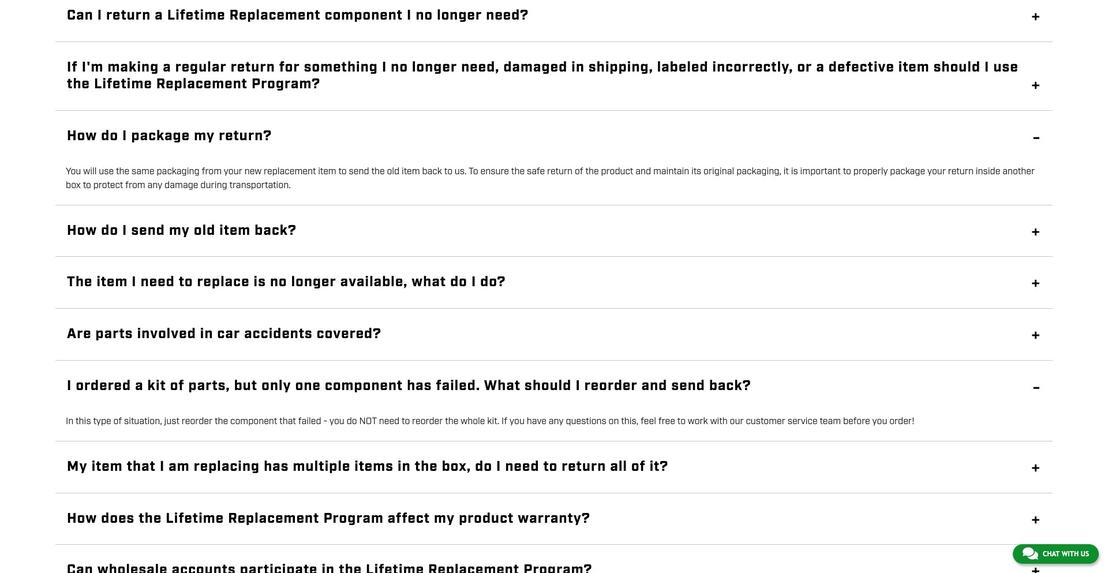 Task type: vqa. For each thing, say whether or not it's contained in the screenshot.
In
yes



Task type: describe. For each thing, give the bounding box(es) containing it.
parts
[[96, 325, 133, 344]]

replacement
[[264, 165, 316, 178]]

incorrectly,
[[712, 58, 793, 77]]

do right box,
[[475, 458, 492, 476]]

0 vertical spatial lifetime
[[167, 7, 225, 25]]

work
[[688, 415, 708, 428]]

shipping,
[[589, 58, 653, 77]]

product inside you will use the same packaging from your new replacement item to send the old item back to us.  to ensure the safe return of the product and maintain its original packaging, it is important to properly package your return inside another box to protect from any damage during transportation.
[[601, 165, 633, 178]]

do down the protect
[[101, 221, 118, 240]]

0 vertical spatial need
[[141, 273, 175, 292]]

situation,
[[124, 415, 162, 428]]

am
[[169, 458, 190, 476]]

return inside if i'm making a regular return for something i no longer need, damaged in shipping, labeled incorrectly, or a defective item should i use the lifetime replacement program?
[[231, 58, 275, 77]]

whole
[[461, 415, 485, 428]]

new
[[245, 165, 262, 178]]

0 horizontal spatial no
[[270, 273, 287, 292]]

free
[[658, 415, 675, 428]]

its
[[691, 165, 701, 178]]

0 horizontal spatial send
[[131, 221, 165, 240]]

not
[[359, 415, 377, 428]]

important
[[800, 165, 841, 178]]

1 horizontal spatial reorder
[[412, 415, 443, 428]]

replacing
[[194, 458, 260, 476]]

to left us.
[[444, 165, 452, 178]]

of right kit
[[170, 377, 184, 395]]

how do i package my return?
[[67, 127, 272, 145]]

should inside if i'm making a regular return for something i no longer need, damaged in shipping, labeled incorrectly, or a defective item should i use the lifetime replacement program?
[[934, 58, 981, 77]]

if i'm making a regular return for something i no longer need, damaged in shipping, labeled incorrectly, or a defective item should i use the lifetime replacement program?
[[67, 58, 1019, 94]]

us
[[1081, 550, 1089, 558]]

covered?
[[317, 325, 381, 344]]

1 horizontal spatial has
[[407, 377, 432, 395]]

1 you from the left
[[330, 415, 344, 428]]

1 vertical spatial if
[[502, 415, 507, 428]]

service
[[788, 415, 818, 428]]

item inside if i'm making a regular return for something i no longer need, damaged in shipping, labeled incorrectly, or a defective item should i use the lifetime replacement program?
[[899, 58, 930, 77]]

on
[[609, 415, 619, 428]]

if inside if i'm making a regular return for something i no longer need, damaged in shipping, labeled incorrectly, or a defective item should i use the lifetime replacement program?
[[67, 58, 78, 77]]

return?
[[219, 127, 272, 145]]

have
[[527, 415, 547, 428]]

any inside you will use the same packaging from your new replacement item to send the old item back to us.  to ensure the safe return of the product and maintain its original packaging, it is important to properly package your return inside another box to protect from any damage during transportation.
[[147, 179, 162, 191]]

package inside you will use the same packaging from your new replacement item to send the old item back to us.  to ensure the safe return of the product and maintain its original packaging, it is important to properly package your return inside another box to protect from any damage during transportation.
[[890, 165, 925, 178]]

1 vertical spatial from
[[125, 179, 145, 191]]

to down "i ordered a kit of parts, but only one component has failed.  what should i reorder and send back?"
[[402, 415, 410, 428]]

chat
[[1043, 550, 1060, 558]]

1 horizontal spatial any
[[549, 415, 564, 428]]

3 you from the left
[[872, 415, 887, 428]]

just
[[164, 415, 179, 428]]

2 vertical spatial replacement
[[228, 509, 319, 528]]

2 horizontal spatial reorder
[[585, 377, 638, 395]]

the down parts,
[[215, 415, 228, 428]]

another
[[1003, 165, 1035, 178]]

program?
[[252, 75, 320, 94]]

for
[[279, 58, 300, 77]]

0 vertical spatial that
[[279, 415, 296, 428]]

are
[[67, 325, 92, 344]]

type
[[93, 415, 111, 428]]

affect
[[388, 509, 430, 528]]

the up the protect
[[116, 165, 129, 178]]

do up the protect
[[101, 127, 118, 145]]

our
[[730, 415, 744, 428]]

in
[[66, 415, 73, 428]]

replace
[[197, 273, 250, 292]]

0 vertical spatial component
[[325, 7, 403, 25]]

us.
[[455, 165, 467, 178]]

to right 'replacement'
[[339, 165, 347, 178]]

you
[[66, 165, 81, 178]]

of inside you will use the same packaging from your new replacement item to send the old item back to us.  to ensure the safe return of the product and maintain its original packaging, it is important to properly package your return inside another box to protect from any damage during transportation.
[[575, 165, 583, 178]]

item right 'replacement'
[[318, 165, 336, 178]]

1 vertical spatial and
[[642, 377, 667, 395]]

ensure
[[480, 165, 509, 178]]

this
[[76, 415, 91, 428]]

send inside you will use the same packaging from your new replacement item to send the old item back to us.  to ensure the safe return of the product and maintain its original packaging, it is important to properly package your return inside another box to protect from any damage during transportation.
[[349, 165, 369, 178]]

item left the back
[[402, 165, 420, 178]]

questions
[[566, 415, 606, 428]]

2 your from the left
[[928, 165, 946, 178]]

1 your from the left
[[224, 165, 242, 178]]

car
[[217, 325, 240, 344]]

i ordered a kit of parts, but only one component has failed.  what should i reorder and send back?
[[67, 377, 751, 395]]

but
[[234, 377, 258, 395]]

my item that i am replacing has multiple items in the box, do i need to return all of it?
[[67, 458, 668, 476]]

failed.
[[436, 377, 480, 395]]

the item i need to replace is no longer available, what do i do?
[[67, 273, 506, 292]]

parts,
[[188, 377, 230, 395]]

how does the lifetime replacement program affect my product warranty?
[[67, 509, 590, 528]]

customer
[[746, 415, 785, 428]]

0 vertical spatial replacement
[[229, 7, 321, 25]]

same
[[132, 165, 154, 178]]

damage
[[165, 179, 198, 191]]

2 horizontal spatial my
[[434, 509, 455, 528]]

are parts involved in car accidents covered?
[[67, 325, 381, 344]]

packaging
[[157, 165, 199, 178]]

return right safe
[[547, 165, 573, 178]]

my
[[67, 458, 88, 476]]

need?
[[486, 7, 529, 25]]

item down during
[[220, 221, 251, 240]]

what
[[412, 273, 446, 292]]

1 vertical spatial that
[[127, 458, 156, 476]]

the left box,
[[415, 458, 438, 476]]

box,
[[442, 458, 471, 476]]

1 vertical spatial has
[[264, 458, 289, 476]]

1 horizontal spatial from
[[202, 165, 222, 178]]

use inside if i'm making a regular return for something i no longer need, damaged in shipping, labeled incorrectly, or a defective item should i use the lifetime replacement program?
[[994, 58, 1019, 77]]

return right can
[[106, 7, 151, 25]]

packaging,
[[737, 165, 781, 178]]

damaged
[[504, 58, 568, 77]]

0 horizontal spatial reorder
[[182, 415, 212, 428]]

properly
[[853, 165, 888, 178]]

1 horizontal spatial back?
[[709, 377, 751, 395]]

1 vertical spatial component
[[325, 377, 403, 395]]

items
[[355, 458, 394, 476]]

2 vertical spatial send
[[671, 377, 705, 395]]

chat with us
[[1043, 550, 1089, 558]]

ordered
[[76, 377, 131, 395]]

chat with us link
[[1013, 544, 1099, 564]]

one
[[295, 377, 321, 395]]

defective
[[829, 58, 895, 77]]

0 vertical spatial longer
[[437, 7, 482, 25]]

it?
[[650, 458, 668, 476]]

item right my
[[92, 458, 123, 476]]



Task type: locate. For each thing, give the bounding box(es) containing it.
something
[[304, 58, 378, 77]]

to
[[339, 165, 347, 178], [444, 165, 452, 178], [843, 165, 851, 178], [83, 179, 91, 191], [179, 273, 193, 292], [402, 415, 410, 428], [677, 415, 686, 428], [543, 458, 558, 476]]

longer
[[437, 7, 482, 25], [412, 58, 457, 77], [291, 273, 336, 292]]

0 horizontal spatial you
[[330, 415, 344, 428]]

0 horizontal spatial need
[[141, 273, 175, 292]]

2 you from the left
[[510, 415, 525, 428]]

the right safe
[[585, 165, 599, 178]]

1 horizontal spatial my
[[194, 127, 215, 145]]

0 horizontal spatial from
[[125, 179, 145, 191]]

if left i'm on the top of page
[[67, 58, 78, 77]]

1 vertical spatial lifetime
[[94, 75, 152, 94]]

0 vertical spatial has
[[407, 377, 432, 395]]

kit
[[148, 377, 166, 395]]

the left safe
[[511, 165, 525, 178]]

2 vertical spatial how
[[67, 509, 97, 528]]

from down the same
[[125, 179, 145, 191]]

0 vertical spatial old
[[387, 165, 400, 178]]

0 horizontal spatial your
[[224, 165, 242, 178]]

return left inside
[[948, 165, 974, 178]]

1 horizontal spatial package
[[890, 165, 925, 178]]

0 vertical spatial is
[[791, 165, 798, 178]]

of right type
[[113, 415, 122, 428]]

2 vertical spatial need
[[505, 458, 539, 476]]

to left replace
[[179, 273, 193, 292]]

warranty?
[[518, 509, 590, 528]]

2 how from the top
[[67, 221, 97, 240]]

the
[[67, 75, 90, 94], [116, 165, 129, 178], [371, 165, 385, 178], [511, 165, 525, 178], [585, 165, 599, 178], [215, 415, 228, 428], [445, 415, 459, 428], [415, 458, 438, 476], [139, 509, 162, 528]]

to left properly
[[843, 165, 851, 178]]

1 horizontal spatial in
[[398, 458, 411, 476]]

2 vertical spatial no
[[270, 273, 287, 292]]

1 horizontal spatial no
[[391, 58, 408, 77]]

of right all
[[631, 458, 646, 476]]

1 vertical spatial in
[[200, 325, 213, 344]]

is right it
[[791, 165, 798, 178]]

the inside if i'm making a regular return for something i no longer need, damaged in shipping, labeled incorrectly, or a defective item should i use the lifetime replacement program?
[[67, 75, 90, 94]]

item right the on the left of page
[[97, 273, 128, 292]]

0 horizontal spatial that
[[127, 458, 156, 476]]

of right safe
[[575, 165, 583, 178]]

3 how from the top
[[67, 509, 97, 528]]

what
[[484, 377, 521, 395]]

from up during
[[202, 165, 222, 178]]

package up "packaging"
[[131, 127, 190, 145]]

back
[[422, 165, 442, 178]]

inside
[[976, 165, 1000, 178]]

should
[[934, 58, 981, 77], [525, 377, 572, 395]]

no inside if i'm making a regular return for something i no longer need, damaged in shipping, labeled incorrectly, or a defective item should i use the lifetime replacement program?
[[391, 58, 408, 77]]

box
[[66, 179, 81, 191]]

use inside you will use the same packaging from your new replacement item to send the old item back to us.  to ensure the safe return of the product and maintain its original packaging, it is important to properly package your return inside another box to protect from any damage during transportation.
[[99, 165, 114, 178]]

my for old
[[169, 221, 190, 240]]

need up involved
[[141, 273, 175, 292]]

or
[[797, 58, 812, 77]]

0 horizontal spatial any
[[147, 179, 162, 191]]

0 vertical spatial how
[[67, 127, 97, 145]]

team
[[820, 415, 841, 428]]

your left new
[[224, 165, 242, 178]]

1 how from the top
[[67, 127, 97, 145]]

is right replace
[[254, 273, 266, 292]]

1 vertical spatial package
[[890, 165, 925, 178]]

1 horizontal spatial need
[[379, 415, 400, 428]]

0 vertical spatial should
[[934, 58, 981, 77]]

0 vertical spatial use
[[994, 58, 1019, 77]]

-
[[323, 415, 327, 428]]

to right box
[[83, 179, 91, 191]]

only
[[262, 377, 291, 395]]

the
[[67, 273, 93, 292]]

how up will
[[67, 127, 97, 145]]

how for how does the lifetime replacement program affect my product warranty?
[[67, 509, 97, 528]]

order!
[[890, 415, 915, 428]]

is
[[791, 165, 798, 178], [254, 273, 266, 292]]

old down during
[[194, 221, 216, 240]]

0 vertical spatial send
[[349, 165, 369, 178]]

1 horizontal spatial send
[[349, 165, 369, 178]]

longer inside if i'm making a regular return for something i no longer need, damaged in shipping, labeled incorrectly, or a defective item should i use the lifetime replacement program?
[[412, 58, 457, 77]]

with left us
[[1062, 550, 1079, 558]]

component down but
[[230, 415, 277, 428]]

0 vertical spatial no
[[416, 7, 433, 25]]

transportation.
[[229, 179, 291, 191]]

0 vertical spatial in
[[572, 58, 585, 77]]

1 vertical spatial back?
[[709, 377, 751, 395]]

and inside you will use the same packaging from your new replacement item to send the old item back to us.  to ensure the safe return of the product and maintain its original packaging, it is important to properly package your return inside another box to protect from any damage during transportation.
[[636, 165, 651, 178]]

the left the back
[[371, 165, 385, 178]]

safe
[[527, 165, 545, 178]]

0 horizontal spatial is
[[254, 273, 266, 292]]

2 vertical spatial my
[[434, 509, 455, 528]]

0 horizontal spatial should
[[525, 377, 572, 395]]

2 horizontal spatial in
[[572, 58, 585, 77]]

reorder right just
[[182, 415, 212, 428]]

0 vertical spatial package
[[131, 127, 190, 145]]

item
[[899, 58, 930, 77], [318, 165, 336, 178], [402, 165, 420, 178], [220, 221, 251, 240], [97, 273, 128, 292], [92, 458, 123, 476]]

in
[[572, 58, 585, 77], [200, 325, 213, 344], [398, 458, 411, 476]]

1 vertical spatial send
[[131, 221, 165, 240]]

you left have at the left
[[510, 415, 525, 428]]

1 vertical spatial is
[[254, 273, 266, 292]]

that left am
[[127, 458, 156, 476]]

a
[[155, 7, 163, 25], [163, 58, 171, 77], [816, 58, 825, 77], [135, 377, 144, 395]]

1 horizontal spatial product
[[601, 165, 633, 178]]

this,
[[621, 415, 638, 428]]

with left 'our'
[[710, 415, 728, 428]]

comments image
[[1023, 547, 1038, 560]]

need,
[[461, 58, 500, 77]]

0 horizontal spatial use
[[99, 165, 114, 178]]

accidents
[[244, 325, 313, 344]]

0 horizontal spatial in
[[200, 325, 213, 344]]

need
[[141, 273, 175, 292], [379, 415, 400, 428], [505, 458, 539, 476]]

my for return?
[[194, 127, 215, 145]]

my left "return?"
[[194, 127, 215, 145]]

can i return a lifetime replacement component i no longer need?
[[67, 7, 529, 25]]

0 horizontal spatial back?
[[255, 221, 297, 240]]

how for how do i send my old item back?
[[67, 221, 97, 240]]

1 vertical spatial product
[[459, 509, 514, 528]]

old
[[387, 165, 400, 178], [194, 221, 216, 240]]

involved
[[137, 325, 196, 344]]

can
[[67, 7, 93, 25]]

2 horizontal spatial need
[[505, 458, 539, 476]]

to right free
[[677, 415, 686, 428]]

i'm
[[82, 58, 104, 77]]

0 vertical spatial if
[[67, 58, 78, 77]]

it
[[784, 165, 789, 178]]

back? down transportation.
[[255, 221, 297, 240]]

has left "multiple" in the left of the page
[[264, 458, 289, 476]]

0 vertical spatial my
[[194, 127, 215, 145]]

use
[[994, 58, 1019, 77], [99, 165, 114, 178]]

back? up 'our'
[[709, 377, 751, 395]]

0 horizontal spatial with
[[710, 415, 728, 428]]

in left car
[[200, 325, 213, 344]]

0 horizontal spatial my
[[169, 221, 190, 240]]

1 horizontal spatial you
[[510, 415, 525, 428]]

will
[[83, 165, 97, 178]]

feel
[[641, 415, 656, 428]]

1 horizontal spatial is
[[791, 165, 798, 178]]

in right items on the left
[[398, 458, 411, 476]]

1 horizontal spatial your
[[928, 165, 946, 178]]

1 horizontal spatial should
[[934, 58, 981, 77]]

you right -
[[330, 415, 344, 428]]

return
[[106, 7, 151, 25], [231, 58, 275, 77], [547, 165, 573, 178], [948, 165, 974, 178], [562, 458, 606, 476]]

package right properly
[[890, 165, 925, 178]]

failed
[[298, 415, 321, 428]]

component up the not
[[325, 377, 403, 395]]

program
[[323, 509, 384, 528]]

that
[[279, 415, 296, 428], [127, 458, 156, 476]]

1 horizontal spatial that
[[279, 415, 296, 428]]

0 vertical spatial back?
[[255, 221, 297, 240]]

all
[[610, 458, 627, 476]]

the left making at top
[[67, 75, 90, 94]]

1 horizontal spatial with
[[1062, 550, 1079, 558]]

how down box
[[67, 221, 97, 240]]

back?
[[255, 221, 297, 240], [709, 377, 751, 395]]

old left the back
[[387, 165, 400, 178]]

need right the not
[[379, 415, 400, 428]]

0 vertical spatial any
[[147, 179, 162, 191]]

1 vertical spatial longer
[[412, 58, 457, 77]]

package
[[131, 127, 190, 145], [890, 165, 925, 178]]

in inside if i'm making a regular return for something i no longer need, damaged in shipping, labeled incorrectly, or a defective item should i use the lifetime replacement program?
[[572, 58, 585, 77]]

1 vertical spatial old
[[194, 221, 216, 240]]

and up feel
[[642, 377, 667, 395]]

1 horizontal spatial use
[[994, 58, 1019, 77]]

reorder
[[585, 377, 638, 395], [182, 415, 212, 428], [412, 415, 443, 428]]

maintain
[[653, 165, 689, 178]]

0 vertical spatial with
[[710, 415, 728, 428]]

old inside you will use the same packaging from your new replacement item to send the old item back to us.  to ensure the safe return of the product and maintain its original packaging, it is important to properly package your return inside another box to protect from any damage during transportation.
[[387, 165, 400, 178]]

regular
[[175, 58, 227, 77]]

the right the does
[[139, 509, 162, 528]]

original
[[704, 165, 734, 178]]

do right what
[[450, 273, 467, 292]]

protect
[[93, 179, 123, 191]]

how for how do i package my return?
[[67, 127, 97, 145]]

do left the not
[[347, 415, 357, 428]]

has left failed.
[[407, 377, 432, 395]]

1 horizontal spatial if
[[502, 415, 507, 428]]

0 vertical spatial product
[[601, 165, 633, 178]]

0 horizontal spatial old
[[194, 221, 216, 240]]

0 vertical spatial and
[[636, 165, 651, 178]]

2 vertical spatial in
[[398, 458, 411, 476]]

0 horizontal spatial package
[[131, 127, 190, 145]]

reorder down "i ordered a kit of parts, but only one component has failed.  what should i reorder and send back?"
[[412, 415, 443, 428]]

1 vertical spatial should
[[525, 377, 572, 395]]

during
[[200, 179, 227, 191]]

your left inside
[[928, 165, 946, 178]]

2 vertical spatial component
[[230, 415, 277, 428]]

before
[[843, 415, 870, 428]]

0 horizontal spatial if
[[67, 58, 78, 77]]

component up something at the top left of the page
[[325, 7, 403, 25]]

1 vertical spatial any
[[549, 415, 564, 428]]

multiple
[[293, 458, 351, 476]]

need down have at the left
[[505, 458, 539, 476]]

1 vertical spatial replacement
[[156, 75, 248, 94]]

is inside you will use the same packaging from your new replacement item to send the old item back to us.  to ensure the safe return of the product and maintain its original packaging, it is important to properly package your return inside another box to protect from any damage during transportation.
[[791, 165, 798, 178]]

1 vertical spatial my
[[169, 221, 190, 240]]

1 horizontal spatial old
[[387, 165, 400, 178]]

replacement
[[229, 7, 321, 25], [156, 75, 248, 94], [228, 509, 319, 528]]

and left maintain
[[636, 165, 651, 178]]

1 vertical spatial with
[[1062, 550, 1079, 558]]

my right affect
[[434, 509, 455, 528]]

that left failed
[[279, 415, 296, 428]]

kit.
[[487, 415, 499, 428]]

i
[[97, 7, 102, 25], [407, 7, 412, 25], [382, 58, 387, 77], [985, 58, 990, 77], [122, 127, 127, 145], [122, 221, 127, 240], [132, 273, 137, 292], [471, 273, 476, 292], [67, 377, 72, 395], [576, 377, 581, 395], [160, 458, 165, 476], [496, 458, 501, 476]]

if right kit.
[[502, 415, 507, 428]]

my down damage
[[169, 221, 190, 240]]

2 vertical spatial longer
[[291, 273, 336, 292]]

lifetime inside if i'm making a regular return for something i no longer need, damaged in shipping, labeled incorrectly, or a defective item should i use the lifetime replacement program?
[[94, 75, 152, 94]]

in right damaged
[[572, 58, 585, 77]]

to down have at the left
[[543, 458, 558, 476]]

return left for
[[231, 58, 275, 77]]

item right defective
[[899, 58, 930, 77]]

replacement inside if i'm making a regular return for something i no longer need, damaged in shipping, labeled incorrectly, or a defective item should i use the lifetime replacement program?
[[156, 75, 248, 94]]

how do i send my old item back?
[[67, 221, 297, 240]]

1 vertical spatial use
[[99, 165, 114, 178]]

available,
[[340, 273, 408, 292]]

0 horizontal spatial product
[[459, 509, 514, 528]]

1 vertical spatial no
[[391, 58, 408, 77]]

to
[[469, 165, 478, 178]]

and
[[636, 165, 651, 178], [642, 377, 667, 395]]

return left all
[[562, 458, 606, 476]]

2 horizontal spatial you
[[872, 415, 887, 428]]

reorder up on
[[585, 377, 638, 395]]

making
[[108, 58, 159, 77]]

any down the same
[[147, 179, 162, 191]]

do
[[101, 127, 118, 145], [101, 221, 118, 240], [450, 273, 467, 292], [347, 415, 357, 428], [475, 458, 492, 476]]

how left the does
[[67, 509, 97, 528]]

any right have at the left
[[549, 415, 564, 428]]

2 horizontal spatial send
[[671, 377, 705, 395]]

you will use the same packaging from your new replacement item to send the old item back to us.  to ensure the safe return of the product and maintain its original packaging, it is important to properly package your return inside another box to protect from any damage during transportation.
[[66, 165, 1035, 191]]

1 vertical spatial need
[[379, 415, 400, 428]]

has
[[407, 377, 432, 395], [264, 458, 289, 476]]

the left whole
[[445, 415, 459, 428]]

you left order!
[[872, 415, 887, 428]]

0 vertical spatial from
[[202, 165, 222, 178]]

send
[[349, 165, 369, 178], [131, 221, 165, 240], [671, 377, 705, 395]]

does
[[101, 509, 135, 528]]

2 vertical spatial lifetime
[[166, 509, 224, 528]]



